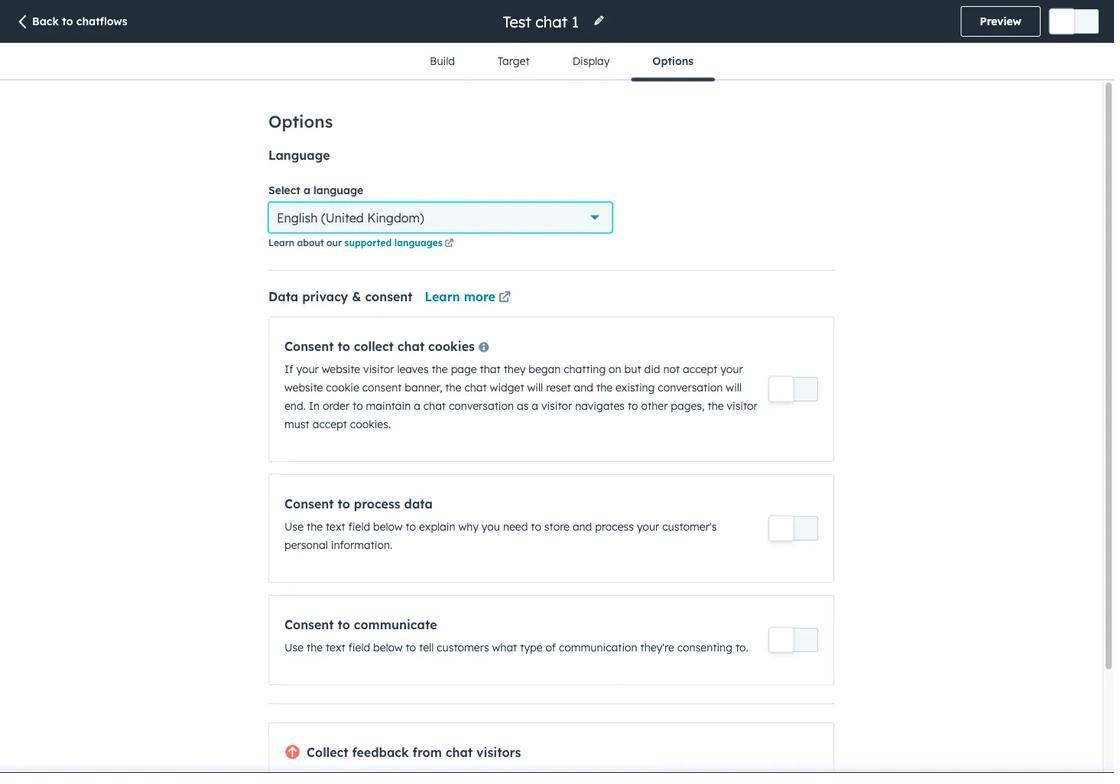 Task type: describe. For each thing, give the bounding box(es) containing it.
privacy
[[302, 289, 348, 304]]

that
[[480, 363, 501, 376]]

customer's
[[663, 520, 717, 533]]

use for consent to process data
[[285, 520, 304, 533]]

english
[[277, 210, 318, 225]]

2 will from the left
[[726, 381, 742, 394]]

2 horizontal spatial visitor
[[727, 399, 758, 413]]

english (united kingdom)
[[277, 210, 424, 225]]

about
[[297, 237, 324, 249]]

to right need
[[531, 520, 541, 533]]

use the text field below to explain why you need to store and process your customer's personal information.
[[285, 520, 717, 552]]

back to chatflows button
[[15, 14, 127, 31]]

target button
[[476, 43, 551, 80]]

did
[[644, 363, 660, 376]]

but
[[625, 363, 641, 376]]

type
[[520, 641, 543, 654]]

to left "collect"
[[338, 339, 350, 354]]

below for process
[[373, 520, 403, 533]]

of
[[546, 641, 556, 654]]

consent to communicate
[[285, 617, 437, 633]]

learn for learn about our
[[268, 237, 295, 249]]

languages
[[395, 237, 443, 249]]

language
[[314, 183, 364, 197]]

maintain
[[366, 399, 411, 413]]

more
[[464, 289, 496, 304]]

data
[[404, 496, 433, 512]]

to right order
[[353, 399, 363, 413]]

link opens in a new window image for more
[[499, 292, 511, 304]]

(united
[[321, 210, 364, 225]]

2 horizontal spatial your
[[721, 363, 743, 376]]

1 will from the left
[[527, 381, 543, 394]]

to.
[[736, 641, 749, 654]]

display
[[573, 54, 610, 68]]

began
[[529, 363, 561, 376]]

as
[[517, 399, 529, 413]]

text for communicate
[[326, 641, 345, 654]]

field for communicate
[[348, 641, 370, 654]]

below for communicate
[[373, 641, 403, 654]]

supported
[[345, 237, 392, 249]]

collect
[[307, 745, 348, 760]]

process inside use the text field below to explain why you need to store and process your customer's personal information.
[[595, 520, 634, 533]]

customers
[[437, 641, 489, 654]]

pages,
[[671, 399, 705, 413]]

select a language
[[268, 183, 364, 197]]

learn about our
[[268, 237, 345, 249]]

your inside use the text field below to explain why you need to store and process your customer's personal information.
[[637, 520, 660, 533]]

field for process
[[348, 520, 370, 533]]

the inside use the text field below to explain why you need to store and process your customer's personal information.
[[307, 520, 323, 533]]

supported languages
[[345, 237, 443, 249]]

1 vertical spatial accept
[[313, 418, 347, 431]]

if your website visitor leaves the page that they began chatting on but did not accept your website cookie consent banner, the chat widget will reset and the existing conversation will end. in order to maintain a chat conversation as a visitor navigates to other pages, the visitor must accept cookies.
[[285, 363, 758, 431]]

target
[[498, 54, 530, 68]]

chat down "banner,"
[[424, 399, 446, 413]]

link opens in a new window image for languages
[[445, 237, 454, 251]]

to left tell
[[406, 641, 416, 654]]

0 vertical spatial conversation
[[658, 381, 723, 394]]

the left page in the left top of the page
[[432, 363, 448, 376]]

0 vertical spatial consent
[[365, 289, 413, 304]]

preview button
[[961, 6, 1041, 37]]

chat right the from
[[446, 745, 473, 760]]

to inside button
[[62, 15, 73, 28]]

not
[[663, 363, 680, 376]]

order
[[323, 399, 350, 413]]

visitors
[[477, 745, 521, 760]]

explain
[[419, 520, 455, 533]]

information.
[[331, 538, 393, 552]]

widget
[[490, 381, 524, 394]]

store
[[544, 520, 570, 533]]

display button
[[551, 43, 631, 80]]

consent to collect chat cookies
[[285, 339, 475, 354]]

1 horizontal spatial visitor
[[541, 399, 572, 413]]

existing
[[616, 381, 655, 394]]

build
[[430, 54, 455, 68]]

use the text field below to tell customers what type of communication they're consenting to.
[[285, 641, 749, 654]]

banner,
[[405, 381, 442, 394]]

page
[[451, 363, 477, 376]]

the up navigates
[[597, 381, 613, 394]]

consent to process data
[[285, 496, 433, 512]]

chatflows
[[76, 15, 127, 28]]

what
[[492, 641, 517, 654]]

collect feedback from chat visitors
[[307, 745, 521, 760]]

2 horizontal spatial a
[[532, 399, 538, 413]]

data
[[268, 289, 298, 304]]

collect
[[354, 339, 394, 354]]



Task type: vqa. For each thing, say whether or not it's contained in the screenshot.
All for All views
no



Task type: locate. For each thing, give the bounding box(es) containing it.
2 field from the top
[[348, 641, 370, 654]]

1 vertical spatial options
[[268, 111, 333, 132]]

0 horizontal spatial will
[[527, 381, 543, 394]]

personal
[[285, 538, 328, 552]]

website up end. at the bottom
[[285, 381, 323, 394]]

a down "banner,"
[[414, 399, 421, 413]]

field down consent to communicate
[[348, 641, 370, 654]]

0 horizontal spatial a
[[304, 183, 310, 197]]

language
[[268, 147, 330, 163]]

english (united kingdom) button
[[268, 202, 613, 233]]

the right pages,
[[708, 399, 724, 413]]

1 horizontal spatial your
[[637, 520, 660, 533]]

options inside button
[[653, 54, 694, 68]]

1 vertical spatial text
[[326, 641, 345, 654]]

link opens in a new window image inside learn more link
[[499, 292, 511, 304]]

1 vertical spatial use
[[285, 641, 304, 654]]

below down communicate at the left bottom
[[373, 641, 403, 654]]

link opens in a new window image inside learn more link
[[499, 292, 511, 304]]

link opens in a new window image right "more"
[[499, 292, 511, 304]]

consent for consent to communicate
[[285, 617, 334, 633]]

consenting
[[677, 641, 733, 654]]

preview
[[980, 15, 1022, 28]]

field
[[348, 520, 370, 533], [348, 641, 370, 654]]

1 vertical spatial conversation
[[449, 399, 514, 413]]

cookies
[[428, 339, 475, 354]]

to left communicate at the left bottom
[[338, 617, 350, 633]]

and inside use the text field below to explain why you need to store and process your customer's personal information.
[[573, 520, 592, 533]]

chat down page in the left top of the page
[[465, 381, 487, 394]]

field up information.
[[348, 520, 370, 533]]

below up information.
[[373, 520, 403, 533]]

to up information.
[[338, 496, 350, 512]]

2 text from the top
[[326, 641, 345, 654]]

chatting
[[564, 363, 606, 376]]

need
[[503, 520, 528, 533]]

our
[[327, 237, 342, 249]]

text up information.
[[326, 520, 345, 533]]

process left data
[[354, 496, 401, 512]]

on
[[609, 363, 622, 376]]

0 horizontal spatial link opens in a new window image
[[445, 237, 454, 251]]

1 use from the top
[[285, 520, 304, 533]]

2 below from the top
[[373, 641, 403, 654]]

link opens in a new window image
[[445, 239, 454, 249], [499, 292, 511, 304]]

1 vertical spatial learn
[[425, 289, 460, 304]]

1 vertical spatial consent
[[285, 496, 334, 512]]

learn more
[[425, 289, 496, 304]]

link opens in a new window image for learn more
[[499, 292, 511, 304]]

0 vertical spatial link opens in a new window image
[[445, 239, 454, 249]]

consent for consent to collect chat cookies
[[285, 339, 334, 354]]

0 vertical spatial options
[[653, 54, 694, 68]]

learn left about
[[268, 237, 295, 249]]

1 vertical spatial process
[[595, 520, 634, 533]]

consent inside if your website visitor leaves the page that they began chatting on but did not accept your website cookie consent banner, the chat widget will reset and the existing conversation will end. in order to maintain a chat conversation as a visitor navigates to other pages, the visitor must accept cookies.
[[362, 381, 402, 394]]

0 vertical spatial consent
[[285, 339, 334, 354]]

consent
[[365, 289, 413, 304], [362, 381, 402, 394]]

the down page in the left top of the page
[[445, 381, 462, 394]]

your left "customer's"
[[637, 520, 660, 533]]

must
[[285, 418, 310, 431]]

field inside use the text field below to explain why you need to store and process your customer's personal information.
[[348, 520, 370, 533]]

data privacy & consent
[[268, 289, 413, 304]]

link opens in a new window image inside supported languages link
[[445, 239, 454, 249]]

communicate
[[354, 617, 437, 633]]

consent right &
[[365, 289, 413, 304]]

and right store
[[573, 520, 592, 533]]

learn for learn more
[[425, 289, 460, 304]]

None field
[[501, 11, 584, 32]]

1 horizontal spatial link opens in a new window image
[[499, 292, 511, 304]]

and down chatting
[[574, 381, 594, 394]]

0 horizontal spatial your
[[296, 363, 319, 376]]

will
[[527, 381, 543, 394], [726, 381, 742, 394]]

conversation up pages,
[[658, 381, 723, 394]]

0 vertical spatial and
[[574, 381, 594, 394]]

1 vertical spatial field
[[348, 641, 370, 654]]

text for process
[[326, 520, 345, 533]]

cookie
[[326, 381, 359, 394]]

the
[[432, 363, 448, 376], [445, 381, 462, 394], [597, 381, 613, 394], [708, 399, 724, 413], [307, 520, 323, 533], [307, 641, 323, 654]]

use down consent to communicate
[[285, 641, 304, 654]]

navigation containing build
[[408, 43, 715, 81]]

options
[[653, 54, 694, 68], [268, 111, 333, 132]]

0 horizontal spatial link opens in a new window image
[[445, 239, 454, 249]]

your right not
[[721, 363, 743, 376]]

from
[[413, 745, 442, 760]]

1 horizontal spatial process
[[595, 520, 634, 533]]

1 horizontal spatial link opens in a new window image
[[499, 292, 511, 304]]

3 consent from the top
[[285, 617, 334, 633]]

reset
[[546, 381, 571, 394]]

1 vertical spatial website
[[285, 381, 323, 394]]

your
[[296, 363, 319, 376], [721, 363, 743, 376], [637, 520, 660, 533]]

website
[[322, 363, 360, 376], [285, 381, 323, 394]]

to down existing
[[628, 399, 638, 413]]

a right as
[[532, 399, 538, 413]]

your right "if"
[[296, 363, 319, 376]]

select
[[268, 183, 300, 197]]

0 horizontal spatial process
[[354, 496, 401, 512]]

0 vertical spatial learn
[[268, 237, 295, 249]]

consent
[[285, 339, 334, 354], [285, 496, 334, 512], [285, 617, 334, 633]]

2 use from the top
[[285, 641, 304, 654]]

cookies.
[[350, 418, 391, 431]]

1 horizontal spatial a
[[414, 399, 421, 413]]

feedback
[[352, 745, 409, 760]]

back
[[32, 15, 59, 28]]

end.
[[285, 399, 306, 413]]

1 below from the top
[[373, 520, 403, 533]]

kingdom)
[[367, 210, 424, 225]]

conversation down widget
[[449, 399, 514, 413]]

link opens in a new window image
[[445, 237, 454, 251], [499, 292, 511, 304]]

to
[[62, 15, 73, 28], [338, 339, 350, 354], [353, 399, 363, 413], [628, 399, 638, 413], [338, 496, 350, 512], [406, 520, 416, 533], [531, 520, 541, 533], [338, 617, 350, 633], [406, 641, 416, 654]]

0 vertical spatial use
[[285, 520, 304, 533]]

1 text from the top
[[326, 520, 345, 533]]

0 horizontal spatial conversation
[[449, 399, 514, 413]]

0 horizontal spatial accept
[[313, 418, 347, 431]]

1 horizontal spatial options
[[653, 54, 694, 68]]

1 vertical spatial consent
[[362, 381, 402, 394]]

1 field from the top
[[348, 520, 370, 533]]

process
[[354, 496, 401, 512], [595, 520, 634, 533]]

1 vertical spatial link opens in a new window image
[[499, 292, 511, 304]]

1 consent from the top
[[285, 339, 334, 354]]

why
[[458, 520, 479, 533]]

supported languages link
[[345, 237, 456, 251]]

text inside use the text field below to explain why you need to store and process your customer's personal information.
[[326, 520, 345, 533]]

&
[[352, 289, 361, 304]]

the up personal
[[307, 520, 323, 533]]

visitor down consent to collect chat cookies
[[363, 363, 394, 376]]

use up personal
[[285, 520, 304, 533]]

1 vertical spatial below
[[373, 641, 403, 654]]

below inside use the text field below to explain why you need to store and process your customer's personal information.
[[373, 520, 403, 533]]

1 vertical spatial and
[[573, 520, 592, 533]]

navigates
[[575, 399, 625, 413]]

process right store
[[595, 520, 634, 533]]

visitor
[[363, 363, 394, 376], [541, 399, 572, 413], [727, 399, 758, 413]]

0 vertical spatial field
[[348, 520, 370, 533]]

accept down order
[[313, 418, 347, 431]]

link opens in a new window image down the english (united kingdom) popup button
[[445, 237, 454, 251]]

to down data
[[406, 520, 416, 533]]

use inside use the text field below to explain why you need to store and process your customer's personal information.
[[285, 520, 304, 533]]

2 consent from the top
[[285, 496, 334, 512]]

in
[[309, 399, 320, 413]]

link opens in a new window image right "more"
[[499, 292, 511, 304]]

other
[[641, 399, 668, 413]]

use for consent to communicate
[[285, 641, 304, 654]]

chat up "leaves"
[[398, 339, 425, 354]]

if
[[285, 363, 293, 376]]

leaves
[[397, 363, 429, 376]]

to right the back
[[62, 15, 73, 28]]

learn more link
[[425, 289, 514, 304]]

visitor right pages,
[[727, 399, 758, 413]]

0 horizontal spatial learn
[[268, 237, 295, 249]]

back to chatflows
[[32, 15, 127, 28]]

consent up maintain
[[362, 381, 402, 394]]

link opens in a new window image for supported languages
[[445, 239, 454, 249]]

0 vertical spatial website
[[322, 363, 360, 376]]

website up cookie
[[322, 363, 360, 376]]

navigation
[[408, 43, 715, 81]]

you
[[482, 520, 500, 533]]

0 horizontal spatial options
[[268, 111, 333, 132]]

1 horizontal spatial conversation
[[658, 381, 723, 394]]

accept
[[683, 363, 718, 376], [313, 418, 347, 431]]

options button
[[631, 43, 715, 81]]

tell
[[419, 641, 434, 654]]

visitor down reset
[[541, 399, 572, 413]]

1 horizontal spatial learn
[[425, 289, 460, 304]]

consent for consent to process data
[[285, 496, 334, 512]]

they
[[504, 363, 526, 376]]

a right select
[[304, 183, 310, 197]]

link opens in a new window image down the english (united kingdom) popup button
[[445, 239, 454, 249]]

0 vertical spatial process
[[354, 496, 401, 512]]

0 vertical spatial accept
[[683, 363, 718, 376]]

the down consent to communicate
[[307, 641, 323, 654]]

accept right not
[[683, 363, 718, 376]]

0 horizontal spatial visitor
[[363, 363, 394, 376]]

and inside if your website visitor leaves the page that they began chatting on but did not accept your website cookie consent banner, the chat widget will reset and the existing conversation will end. in order to maintain a chat conversation as a visitor navigates to other pages, the visitor must accept cookies.
[[574, 381, 594, 394]]

chat
[[398, 339, 425, 354], [465, 381, 487, 394], [424, 399, 446, 413], [446, 745, 473, 760]]

text down consent to communicate
[[326, 641, 345, 654]]

below
[[373, 520, 403, 533], [373, 641, 403, 654]]

build button
[[408, 43, 476, 80]]

use
[[285, 520, 304, 533], [285, 641, 304, 654]]

0 vertical spatial text
[[326, 520, 345, 533]]

text
[[326, 520, 345, 533], [326, 641, 345, 654]]

conversation
[[658, 381, 723, 394], [449, 399, 514, 413]]

they're
[[641, 641, 674, 654]]

0 vertical spatial link opens in a new window image
[[445, 237, 454, 251]]

0 vertical spatial below
[[373, 520, 403, 533]]

2 vertical spatial consent
[[285, 617, 334, 633]]

1 horizontal spatial accept
[[683, 363, 718, 376]]

1 horizontal spatial will
[[726, 381, 742, 394]]

learn left "more"
[[425, 289, 460, 304]]

1 vertical spatial link opens in a new window image
[[499, 292, 511, 304]]

communication
[[559, 641, 638, 654]]



